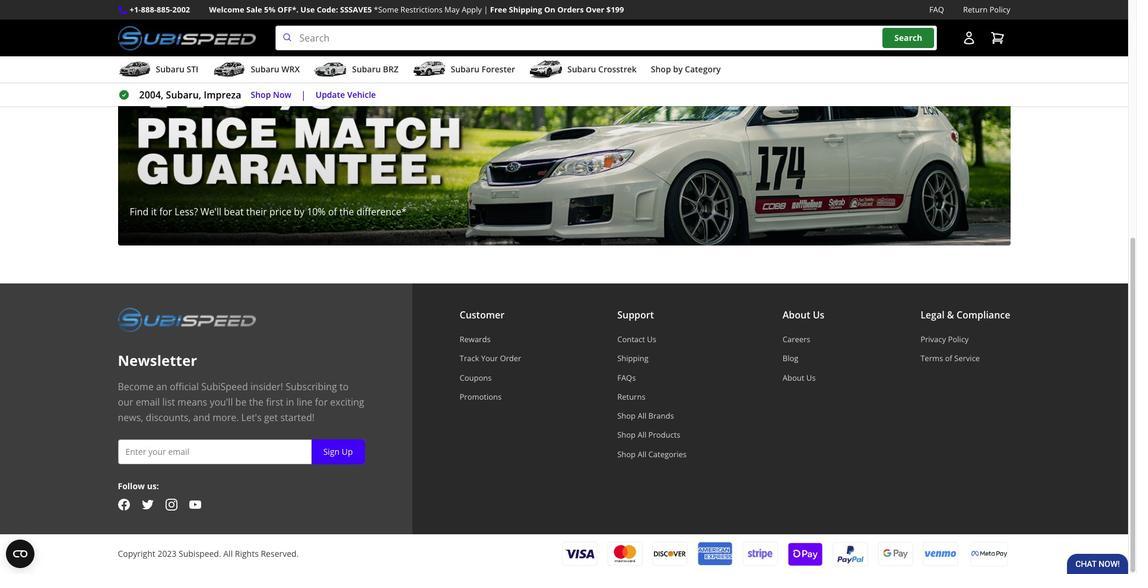 Task type: describe. For each thing, give the bounding box(es) containing it.
rights
[[235, 549, 259, 560]]

find
[[130, 206, 149, 219]]

shop for shop all brands
[[618, 411, 636, 422]]

about us link
[[783, 373, 825, 383]]

code:
[[317, 4, 338, 15]]

shop now
[[251, 89, 292, 100]]

10%
[[307, 206, 326, 219]]

subaru forester
[[451, 64, 515, 75]]

privacy
[[921, 334, 947, 345]]

a subaru crosstrek thumbnail image image
[[530, 61, 563, 78]]

restrictions
[[401, 4, 443, 15]]

promotions link
[[460, 392, 522, 403]]

means
[[178, 396, 207, 409]]

1 vertical spatial by
[[294, 206, 305, 219]]

our
[[118, 396, 133, 409]]

may
[[445, 4, 460, 15]]

for inside 'become an official subispeed insider! subscribing to our email list means you'll be the first in line for exciting news, discounts, and more. let's get started!'
[[315, 396, 328, 409]]

a subaru wrx thumbnail image image
[[213, 61, 246, 78]]

shop by category
[[651, 64, 721, 75]]

0 vertical spatial for
[[159, 206, 172, 219]]

become
[[118, 381, 154, 394]]

0 vertical spatial us
[[813, 309, 825, 322]]

shop for shop now
[[251, 89, 271, 100]]

rewards link
[[460, 334, 522, 345]]

$199
[[607, 4, 624, 15]]

2004,
[[139, 89, 164, 102]]

all for categories
[[638, 449, 647, 460]]

sign up button
[[312, 440, 365, 465]]

in
[[286, 396, 294, 409]]

coupons link
[[460, 373, 522, 383]]

coupons
[[460, 373, 492, 383]]

terms
[[921, 354, 944, 364]]

follow us:
[[118, 481, 159, 492]]

venmo image
[[923, 542, 959, 568]]

returns
[[618, 392, 646, 403]]

list
[[162, 396, 175, 409]]

price
[[270, 206, 292, 219]]

policy for privacy policy
[[949, 334, 969, 345]]

facebook logo image
[[118, 499, 130, 511]]

amex image
[[697, 542, 733, 567]]

sale
[[246, 4, 262, 15]]

newsletter
[[118, 351, 197, 371]]

faqs
[[618, 373, 636, 383]]

subaru brz button
[[314, 59, 399, 83]]

categories
[[649, 449, 687, 460]]

insider!
[[251, 381, 283, 394]]

a subaru brz thumbnail image image
[[314, 61, 348, 78]]

off*.
[[278, 4, 299, 15]]

exciting
[[330, 396, 364, 409]]

2 subispeed logo image from the top
[[118, 308, 256, 333]]

privacy policy
[[921, 334, 969, 345]]

subaru wrx
[[251, 64, 300, 75]]

order
[[500, 354, 522, 364]]

1 about from the top
[[783, 309, 811, 322]]

1 vertical spatial of
[[946, 354, 953, 364]]

be
[[236, 396, 247, 409]]

subaru crosstrek
[[568, 64, 637, 75]]

5%
[[264, 4, 276, 15]]

email
[[136, 396, 160, 409]]

by inside the shop by category dropdown button
[[674, 64, 683, 75]]

us for contact us link
[[647, 334, 657, 345]]

your
[[481, 354, 498, 364]]

subaru for subaru crosstrek
[[568, 64, 596, 75]]

track
[[460, 354, 479, 364]]

copyright
[[118, 549, 155, 560]]

metapay image
[[972, 552, 1007, 558]]

brz
[[383, 64, 399, 75]]

shop all brands
[[618, 411, 674, 422]]

subaru forester button
[[413, 59, 515, 83]]

subaru sti
[[156, 64, 199, 75]]

shop for shop by category
[[651, 64, 671, 75]]

search
[[895, 32, 923, 44]]

us for "about us" link
[[807, 373, 816, 383]]

discounts,
[[146, 412, 191, 425]]

visa image
[[562, 542, 598, 567]]

free
[[490, 4, 507, 15]]

now
[[273, 89, 292, 100]]

2023
[[158, 549, 177, 560]]

button image
[[962, 31, 977, 45]]

first
[[266, 396, 284, 409]]

return policy link
[[964, 4, 1011, 16]]

use
[[301, 4, 315, 15]]

subaru for subaru sti
[[156, 64, 185, 75]]

we'll
[[201, 206, 222, 219]]

compliance
[[957, 309, 1011, 322]]

track your order
[[460, 354, 522, 364]]

customer
[[460, 309, 505, 322]]

rewards
[[460, 334, 491, 345]]

*some
[[374, 4, 399, 15]]

service
[[955, 354, 981, 364]]

contact
[[618, 334, 645, 345]]

vehicle
[[347, 89, 376, 100]]

shop for shop all products
[[618, 430, 636, 441]]

discover image
[[652, 542, 688, 567]]

up
[[342, 447, 353, 458]]

1 horizontal spatial the
[[340, 206, 354, 219]]

all for brands
[[638, 411, 647, 422]]



Task type: vqa. For each thing, say whether or not it's contained in the screenshot.
confidence
no



Task type: locate. For each thing, give the bounding box(es) containing it.
subaru left "crosstrek"
[[568, 64, 596, 75]]

paypal image
[[833, 542, 868, 568]]

for
[[159, 206, 172, 219], [315, 396, 328, 409]]

a subaru forester thumbnail image image
[[413, 61, 446, 78]]

subaru crosstrek button
[[530, 59, 637, 83]]

all down shop all brands
[[638, 430, 647, 441]]

shipping down contact
[[618, 354, 649, 364]]

sign
[[323, 447, 340, 458]]

shop down shop all brands
[[618, 430, 636, 441]]

2 subaru from the left
[[251, 64, 280, 75]]

all left brands
[[638, 411, 647, 422]]

policy right return in the right top of the page
[[990, 4, 1011, 15]]

1 vertical spatial about us
[[783, 373, 816, 383]]

by left category
[[674, 64, 683, 75]]

open widget image
[[6, 540, 34, 569]]

by left 10%
[[294, 206, 305, 219]]

shop all categories
[[618, 449, 687, 460]]

subaru,
[[166, 89, 201, 102]]

welcome
[[209, 4, 244, 15]]

1 vertical spatial us
[[647, 334, 657, 345]]

subaru left the "wrx"
[[251, 64, 280, 75]]

let's
[[241, 412, 262, 425]]

1 horizontal spatial of
[[946, 354, 953, 364]]

of
[[328, 206, 337, 219], [946, 354, 953, 364]]

| left free
[[484, 4, 488, 15]]

+1-888-885-2002 link
[[130, 4, 190, 16]]

1 about us from the top
[[783, 309, 825, 322]]

2 vertical spatial us
[[807, 373, 816, 383]]

orders
[[558, 4, 584, 15]]

about up the "careers"
[[783, 309, 811, 322]]

subispeed logo image up newsletter
[[118, 308, 256, 333]]

products
[[649, 430, 681, 441]]

0 horizontal spatial the
[[249, 396, 264, 409]]

welcome sale 5% off*. use code: sssave5
[[209, 4, 372, 15]]

become an official subispeed insider! subscribing to our email list means you'll be the first in line for exciting news, discounts, and more. let's get started!
[[118, 381, 364, 425]]

get
[[264, 412, 278, 425]]

apply
[[462, 4, 482, 15]]

0 vertical spatial the
[[340, 206, 354, 219]]

subaru wrx button
[[213, 59, 300, 83]]

less?
[[175, 206, 198, 219]]

1 vertical spatial about
[[783, 373, 805, 383]]

shipping link
[[618, 354, 687, 364]]

crosstrek
[[599, 64, 637, 75]]

0 vertical spatial about us
[[783, 309, 825, 322]]

beat
[[224, 206, 244, 219]]

twitter logo image
[[142, 499, 154, 511]]

Enter your email text field
[[118, 440, 365, 465]]

1 horizontal spatial by
[[674, 64, 683, 75]]

sssave5
[[340, 4, 372, 15]]

all left rights
[[223, 549, 233, 560]]

search button
[[883, 28, 935, 48]]

0 vertical spatial by
[[674, 64, 683, 75]]

an
[[156, 381, 167, 394]]

sti
[[187, 64, 199, 75]]

category
[[685, 64, 721, 75]]

update vehicle
[[316, 89, 376, 100]]

googlepay image
[[878, 542, 914, 568]]

subispeed.
[[179, 549, 221, 560]]

1 vertical spatial policy
[[949, 334, 969, 345]]

promotions
[[460, 392, 502, 403]]

copyright 2023 subispeed. all rights reserved.
[[118, 549, 299, 560]]

more.
[[213, 412, 239, 425]]

update vehicle button
[[316, 88, 376, 102]]

shop left "now"
[[251, 89, 271, 100]]

youtube logo image
[[189, 499, 201, 511]]

blog
[[783, 354, 799, 364]]

1 horizontal spatial policy
[[990, 4, 1011, 15]]

4 subaru from the left
[[451, 64, 480, 75]]

0 vertical spatial |
[[484, 4, 488, 15]]

legal
[[921, 309, 945, 322]]

and
[[193, 412, 210, 425]]

0 horizontal spatial by
[[294, 206, 305, 219]]

2002
[[173, 4, 190, 15]]

all down shop all products
[[638, 449, 647, 460]]

about us down blog link
[[783, 373, 816, 383]]

subaru brz
[[352, 64, 399, 75]]

1 horizontal spatial |
[[484, 4, 488, 15]]

subaru left brz
[[352, 64, 381, 75]]

line
[[297, 396, 313, 409]]

1 subispeed logo image from the top
[[118, 26, 256, 51]]

shop by category button
[[651, 59, 721, 83]]

+1-888-885-2002
[[130, 4, 190, 15]]

wrx
[[282, 64, 300, 75]]

legal & compliance
[[921, 309, 1011, 322]]

track your order link
[[460, 354, 522, 364]]

shop inside shop now "link"
[[251, 89, 271, 100]]

0 horizontal spatial |
[[301, 89, 306, 102]]

2004, subaru, impreza
[[139, 89, 241, 102]]

subaru left sti
[[156, 64, 185, 75]]

subaru for subaru forester
[[451, 64, 480, 75]]

us up shipping "link" at the bottom of the page
[[647, 334, 657, 345]]

contact us link
[[618, 334, 687, 345]]

&
[[948, 309, 955, 322]]

1 subaru from the left
[[156, 64, 185, 75]]

instagram logo image
[[165, 499, 177, 511]]

us up 'careers' link
[[813, 309, 825, 322]]

|
[[484, 4, 488, 15], [301, 89, 306, 102]]

policy
[[990, 4, 1011, 15], [949, 334, 969, 345]]

started!
[[281, 412, 315, 425]]

subaru left forester
[[451, 64, 480, 75]]

impreza
[[204, 89, 241, 102]]

shop all products
[[618, 430, 681, 441]]

of right 10%
[[328, 206, 337, 219]]

faqs link
[[618, 373, 687, 383]]

about down blog
[[783, 373, 805, 383]]

1 vertical spatial shipping
[[618, 354, 649, 364]]

1 horizontal spatial shipping
[[618, 354, 649, 364]]

all for products
[[638, 430, 647, 441]]

subaru
[[156, 64, 185, 75], [251, 64, 280, 75], [352, 64, 381, 75], [451, 64, 480, 75], [568, 64, 596, 75]]

shop down shop all products
[[618, 449, 636, 460]]

0 vertical spatial subispeed logo image
[[118, 26, 256, 51]]

brands
[[649, 411, 674, 422]]

of right terms
[[946, 354, 953, 364]]

it
[[151, 206, 157, 219]]

mastercard image
[[607, 542, 643, 567]]

0 horizontal spatial policy
[[949, 334, 969, 345]]

the right 10%
[[340, 206, 354, 219]]

the inside 'become an official subispeed insider! subscribing to our email list means you'll be the first in line for exciting news, discounts, and more. let's get started!'
[[249, 396, 264, 409]]

follow
[[118, 481, 145, 492]]

search input field
[[275, 26, 937, 51]]

1 vertical spatial the
[[249, 396, 264, 409]]

*some restrictions may apply | free shipping on orders over $199
[[374, 4, 624, 15]]

policy up terms of service link at the bottom right of the page
[[949, 334, 969, 345]]

the right 'be'
[[249, 396, 264, 409]]

0 vertical spatial policy
[[990, 4, 1011, 15]]

3 subaru from the left
[[352, 64, 381, 75]]

return
[[964, 4, 988, 15]]

shop left category
[[651, 64, 671, 75]]

5 subaru from the left
[[568, 64, 596, 75]]

1 vertical spatial |
[[301, 89, 306, 102]]

policy for return policy
[[990, 4, 1011, 15]]

about
[[783, 309, 811, 322], [783, 373, 805, 383]]

subaru inside dropdown button
[[156, 64, 185, 75]]

| right "now"
[[301, 89, 306, 102]]

their
[[246, 206, 267, 219]]

shop now link
[[251, 88, 292, 102]]

2 about us from the top
[[783, 373, 816, 383]]

shop for shop all categories
[[618, 449, 636, 460]]

shoppay image
[[788, 542, 823, 568]]

forester
[[482, 64, 515, 75]]

shipping left on
[[509, 4, 542, 15]]

subispeed logo image
[[118, 26, 256, 51], [118, 308, 256, 333]]

all
[[638, 411, 647, 422], [638, 430, 647, 441], [638, 449, 647, 460], [223, 549, 233, 560]]

0 horizontal spatial shipping
[[509, 4, 542, 15]]

support
[[618, 309, 654, 322]]

about us
[[783, 309, 825, 322], [783, 373, 816, 383]]

1 horizontal spatial for
[[315, 396, 328, 409]]

0 horizontal spatial for
[[159, 206, 172, 219]]

for right "line"
[[315, 396, 328, 409]]

subaru for subaru wrx
[[251, 64, 280, 75]]

by
[[674, 64, 683, 75], [294, 206, 305, 219]]

stripe image
[[743, 542, 778, 567]]

2 about from the top
[[783, 373, 805, 383]]

subispeed logo image down "2002" at the left top
[[118, 26, 256, 51]]

us down blog link
[[807, 373, 816, 383]]

subaru sti button
[[118, 59, 199, 83]]

shop down returns
[[618, 411, 636, 422]]

subaru for subaru brz
[[352, 64, 381, 75]]

885-
[[157, 4, 173, 15]]

the
[[340, 206, 354, 219], [249, 396, 264, 409]]

to
[[340, 381, 349, 394]]

you'll
[[210, 396, 233, 409]]

contact us
[[618, 334, 657, 345]]

0 vertical spatial about
[[783, 309, 811, 322]]

1 vertical spatial for
[[315, 396, 328, 409]]

0 vertical spatial of
[[328, 206, 337, 219]]

subscribing
[[286, 381, 337, 394]]

0 horizontal spatial of
[[328, 206, 337, 219]]

a subaru sti thumbnail image image
[[118, 61, 151, 78]]

1 vertical spatial subispeed logo image
[[118, 308, 256, 333]]

0 vertical spatial shipping
[[509, 4, 542, 15]]

for right it
[[159, 206, 172, 219]]

shop inside dropdown button
[[651, 64, 671, 75]]

shop all brands link
[[618, 411, 687, 422]]

returns link
[[618, 392, 687, 403]]

about us up 'careers' link
[[783, 309, 825, 322]]



